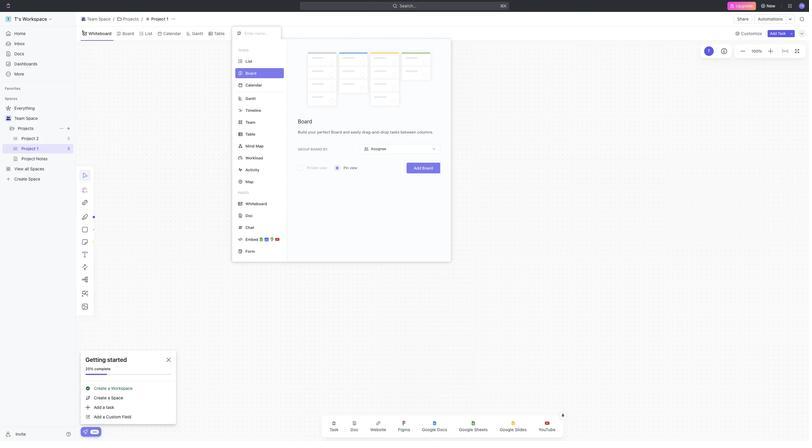 Task type: vqa. For each thing, say whether or not it's contained in the screenshot.
the bottom ACTIVITY LOG
no



Task type: locate. For each thing, give the bounding box(es) containing it.
add down automations button at the right
[[770, 31, 777, 36]]

1 horizontal spatial calendar
[[246, 83, 262, 87]]

space inside sidebar navigation
[[26, 116, 38, 121]]

add left task in the bottom of the page
[[94, 406, 102, 411]]

1 horizontal spatial docs
[[437, 428, 447, 433]]

100%
[[752, 49, 762, 54]]

view right 'private'
[[320, 166, 327, 171]]

table up the mind
[[246, 132, 255, 137]]

team
[[87, 16, 97, 21], [14, 116, 25, 121], [246, 120, 256, 125]]

add inside button
[[770, 31, 777, 36]]

map right the mind
[[256, 144, 264, 149]]

calendar down 1
[[163, 31, 181, 36]]

activity
[[246, 168, 260, 172]]

create a space
[[94, 396, 123, 401]]

home
[[14, 31, 26, 36]]

0 horizontal spatial task
[[330, 428, 339, 433]]

2 horizontal spatial space
[[111, 396, 123, 401]]

1 vertical spatial projects link
[[18, 124, 57, 134]]

1 horizontal spatial projects
[[123, 16, 139, 21]]

0 vertical spatial table
[[214, 31, 225, 36]]

a for workspace
[[108, 387, 110, 392]]

docs inside sidebar navigation
[[14, 51, 24, 56]]

25% complete
[[86, 367, 111, 372]]

1 vertical spatial task
[[330, 428, 339, 433]]

add board
[[414, 166, 433, 171]]

timeline
[[246, 108, 261, 113]]

team right user group icon
[[14, 116, 25, 121]]

0 vertical spatial doc
[[246, 214, 253, 218]]

your
[[308, 130, 316, 135]]

inbox link
[[2, 39, 73, 49]]

0 horizontal spatial space
[[26, 116, 38, 121]]

a left task in the bottom of the page
[[103, 406, 105, 411]]

0 vertical spatial create
[[94, 387, 107, 392]]

board
[[123, 31, 134, 36], [298, 119, 312, 125], [331, 130, 342, 135], [422, 166, 433, 171]]

team right user group image
[[87, 16, 97, 21]]

create up add a task
[[94, 396, 107, 401]]

add task
[[770, 31, 786, 36]]

1 vertical spatial doc
[[351, 428, 358, 433]]

0 horizontal spatial map
[[246, 180, 254, 184]]

list down project 1 "link"
[[145, 31, 152, 36]]

google right figma
[[422, 428, 436, 433]]

upgrade
[[736, 3, 753, 8]]

1 horizontal spatial view
[[350, 166, 358, 171]]

custom
[[106, 415, 121, 420]]

0 horizontal spatial list
[[145, 31, 152, 36]]

0 vertical spatial calendar
[[163, 31, 181, 36]]

task down automations button at the right
[[778, 31, 786, 36]]

view
[[320, 166, 327, 171], [350, 166, 358, 171]]

1 vertical spatial map
[[246, 180, 254, 184]]

0 vertical spatial space
[[99, 16, 111, 21]]

task
[[106, 406, 114, 411]]

space up whiteboard link
[[99, 16, 111, 21]]

1 horizontal spatial google
[[459, 428, 473, 433]]

a up task in the bottom of the page
[[108, 396, 110, 401]]

team down timeline
[[246, 120, 256, 125]]

team space right user group icon
[[14, 116, 38, 121]]

task button
[[325, 418, 344, 437]]

tree
[[2, 104, 73, 184]]

0 horizontal spatial docs
[[14, 51, 24, 56]]

new button
[[759, 1, 779, 11]]

docs
[[14, 51, 24, 56], [437, 428, 447, 433]]

1 vertical spatial table
[[246, 132, 255, 137]]

task inside task button
[[330, 428, 339, 433]]

home link
[[2, 29, 73, 38]]

1 vertical spatial create
[[94, 396, 107, 401]]

create
[[94, 387, 107, 392], [94, 396, 107, 401]]

1 vertical spatial docs
[[437, 428, 447, 433]]

2 horizontal spatial google
[[500, 428, 514, 433]]

add a task
[[94, 406, 114, 411]]

google docs button
[[417, 418, 452, 437]]

1 horizontal spatial task
[[778, 31, 786, 36]]

0 horizontal spatial projects link
[[18, 124, 57, 134]]

private view
[[307, 166, 327, 171]]

2 vertical spatial space
[[111, 396, 123, 401]]

1 vertical spatial space
[[26, 116, 38, 121]]

map down activity
[[246, 180, 254, 184]]

whiteboard down pages
[[246, 202, 267, 206]]

0 horizontal spatial /
[[113, 16, 114, 21]]

create up create a space on the bottom left of page
[[94, 387, 107, 392]]

tree inside sidebar navigation
[[2, 104, 73, 184]]

dashboards link
[[2, 59, 73, 69]]

and-
[[372, 130, 381, 135]]

1 horizontal spatial table
[[246, 132, 255, 137]]

doc right task button
[[351, 428, 358, 433]]

workspace
[[111, 387, 133, 392]]

1 vertical spatial projects
[[18, 126, 34, 131]]

calendar up timeline
[[246, 83, 262, 87]]

1/4
[[92, 431, 97, 434]]

google for google docs
[[422, 428, 436, 433]]

team inside sidebar navigation
[[14, 116, 25, 121]]

website
[[370, 428, 386, 433]]

build your perfect board and easily drag-and-drop tasks between columns.
[[298, 130, 434, 135]]

google sheets
[[459, 428, 488, 433]]

gantt up timeline
[[246, 96, 256, 101]]

0 horizontal spatial projects
[[18, 126, 34, 131]]

team space up whiteboard link
[[87, 16, 111, 21]]

favorites
[[5, 86, 20, 91]]

1 horizontal spatial gantt
[[246, 96, 256, 101]]

slides
[[515, 428, 527, 433]]

calendar
[[163, 31, 181, 36], [246, 83, 262, 87]]

list
[[145, 31, 152, 36], [246, 59, 252, 64]]

embed
[[246, 237, 258, 242]]

2 create from the top
[[94, 396, 107, 401]]

0 horizontal spatial team space
[[14, 116, 38, 121]]

1 vertical spatial team space
[[14, 116, 38, 121]]

inbox
[[14, 41, 25, 46]]

1 horizontal spatial list
[[246, 59, 252, 64]]

google
[[422, 428, 436, 433], [459, 428, 473, 433], [500, 428, 514, 433]]

team space
[[87, 16, 111, 21], [14, 116, 38, 121]]

tree containing team space
[[2, 104, 73, 184]]

1 vertical spatial team space link
[[14, 114, 72, 123]]

projects
[[123, 16, 139, 21], [18, 126, 34, 131]]

table right gantt link
[[214, 31, 225, 36]]

space down create a workspace
[[111, 396, 123, 401]]

a for custom
[[103, 415, 105, 420]]

add
[[770, 31, 777, 36], [414, 166, 421, 171], [94, 406, 102, 411], [94, 415, 102, 420]]

0 horizontal spatial doc
[[246, 214, 253, 218]]

0 horizontal spatial table
[[214, 31, 225, 36]]

1 horizontal spatial space
[[99, 16, 111, 21]]

view right pin
[[350, 166, 358, 171]]

docs link
[[2, 49, 73, 59]]

0 horizontal spatial whiteboard
[[89, 31, 112, 36]]

1 horizontal spatial doc
[[351, 428, 358, 433]]

0 vertical spatial docs
[[14, 51, 24, 56]]

create for create a workspace
[[94, 387, 107, 392]]

0 horizontal spatial team space link
[[14, 114, 72, 123]]

add down add a task
[[94, 415, 102, 420]]

1 horizontal spatial /
[[141, 16, 143, 21]]

1 horizontal spatial team space
[[87, 16, 111, 21]]

0 vertical spatial projects
[[123, 16, 139, 21]]

3 google from the left
[[500, 428, 514, 433]]

0 horizontal spatial gantt
[[192, 31, 203, 36]]

pin view
[[344, 166, 358, 171]]

a down add a task
[[103, 415, 105, 420]]

t
[[708, 49, 711, 53]]

a
[[108, 387, 110, 392], [108, 396, 110, 401], [103, 406, 105, 411], [103, 415, 105, 420]]

1 horizontal spatial map
[[256, 144, 264, 149]]

a for space
[[108, 396, 110, 401]]

group board by:
[[298, 147, 329, 151]]

google left sheets
[[459, 428, 473, 433]]

doc up chat
[[246, 214, 253, 218]]

a up create a space on the bottom left of page
[[108, 387, 110, 392]]

google left slides
[[500, 428, 514, 433]]

gantt left table link at left
[[192, 31, 203, 36]]

team space inside sidebar navigation
[[14, 116, 38, 121]]

1 horizontal spatial team
[[87, 16, 97, 21]]

chat
[[246, 225, 254, 230]]

close image
[[167, 359, 171, 363]]

google slides button
[[495, 418, 532, 437]]

0 horizontal spatial google
[[422, 428, 436, 433]]

/
[[113, 16, 114, 21], [141, 16, 143, 21]]

new
[[767, 3, 776, 8]]

user group image
[[6, 117, 11, 120]]

task
[[778, 31, 786, 36], [330, 428, 339, 433]]

sidebar navigation
[[0, 12, 76, 442]]

1 horizontal spatial projects link
[[116, 15, 140, 23]]

mind
[[246, 144, 255, 149]]

space right user group icon
[[26, 116, 38, 121]]

doc
[[246, 214, 253, 218], [351, 428, 358, 433]]

100% button
[[751, 48, 764, 55]]

1 google from the left
[[422, 428, 436, 433]]

add for add board
[[414, 166, 421, 171]]

whiteboard left 'board' link
[[89, 31, 112, 36]]

1 create from the top
[[94, 387, 107, 392]]

2 view from the left
[[350, 166, 358, 171]]

add down the assignee dropdown button
[[414, 166, 421, 171]]

0 horizontal spatial view
[[320, 166, 327, 171]]

a for task
[[103, 406, 105, 411]]

team space link
[[80, 15, 112, 23], [14, 114, 72, 123]]

getting started
[[86, 357, 127, 364]]

workload
[[246, 156, 263, 160]]

1 horizontal spatial team space link
[[80, 15, 112, 23]]

google docs
[[422, 428, 447, 433]]

sheets
[[474, 428, 488, 433]]

add for add a task
[[94, 406, 102, 411]]

task left doc "button" at the bottom left of page
[[330, 428, 339, 433]]

list down tasks
[[246, 59, 252, 64]]

0 vertical spatial task
[[778, 31, 786, 36]]

view button
[[232, 29, 252, 38]]

drop
[[381, 130, 389, 135]]

1 view from the left
[[320, 166, 327, 171]]

2 google from the left
[[459, 428, 473, 433]]

project 1
[[151, 16, 168, 21]]

share
[[738, 16, 749, 21]]

automations
[[758, 16, 783, 21]]

whiteboard
[[89, 31, 112, 36], [246, 202, 267, 206]]

0 horizontal spatial team
[[14, 116, 25, 121]]

view
[[240, 31, 249, 36]]

1 horizontal spatial whiteboard
[[246, 202, 267, 206]]



Task type: describe. For each thing, give the bounding box(es) containing it.
add a custom field
[[94, 415, 131, 420]]

add for add task
[[770, 31, 777, 36]]

customize
[[741, 31, 762, 36]]

google for google sheets
[[459, 428, 473, 433]]

assignee button
[[360, 145, 440, 154]]

view button
[[232, 27, 252, 41]]

upgrade link
[[728, 2, 756, 10]]

mind map
[[246, 144, 264, 149]]

create for create a space
[[94, 396, 107, 401]]

search...
[[400, 3, 417, 8]]

assignee
[[371, 147, 386, 151]]

Enter name... field
[[244, 31, 276, 36]]

task inside the add task button
[[778, 31, 786, 36]]

0 vertical spatial projects link
[[116, 15, 140, 23]]

list link
[[144, 29, 152, 38]]

1 vertical spatial list
[[246, 59, 252, 64]]

project 1 link
[[144, 15, 170, 23]]

projects inside sidebar navigation
[[18, 126, 34, 131]]

youtube button
[[534, 418, 561, 437]]

drag-
[[362, 130, 372, 135]]

1 / from the left
[[113, 16, 114, 21]]

and
[[343, 130, 350, 135]]

google for google slides
[[500, 428, 514, 433]]

add for add a custom field
[[94, 415, 102, 420]]

add task button
[[768, 30, 789, 37]]

website button
[[366, 418, 391, 437]]

tasks
[[390, 130, 400, 135]]

spaces
[[5, 97, 17, 101]]

google sheets button
[[454, 418, 493, 437]]

1
[[166, 16, 168, 21]]

pages
[[238, 191, 249, 195]]

invite
[[15, 432, 26, 437]]

0 vertical spatial team space
[[87, 16, 111, 21]]

calendar link
[[162, 29, 181, 38]]

docs inside button
[[437, 428, 447, 433]]

1 vertical spatial calendar
[[246, 83, 262, 87]]

easily
[[351, 130, 361, 135]]

between
[[401, 130, 416, 135]]

0 vertical spatial team space link
[[80, 15, 112, 23]]

project
[[151, 16, 165, 21]]

board link
[[121, 29, 134, 38]]

by:
[[323, 147, 329, 151]]

figma
[[398, 428, 410, 433]]

dashboards
[[14, 61, 37, 66]]

share button
[[734, 14, 753, 24]]

user group image
[[82, 18, 85, 21]]

2 / from the left
[[141, 16, 143, 21]]

whiteboard link
[[87, 29, 112, 38]]

doc inside "button"
[[351, 428, 358, 433]]

view for pin view
[[350, 166, 358, 171]]

0 vertical spatial list
[[145, 31, 152, 36]]

figma button
[[394, 418, 415, 437]]

complete
[[94, 367, 111, 372]]

doc button
[[346, 418, 363, 437]]

table link
[[213, 29, 225, 38]]

form
[[246, 249, 255, 254]]

board inside 'board' link
[[123, 31, 134, 36]]

build
[[298, 130, 307, 135]]

onboarding checklist button element
[[83, 430, 88, 435]]

board
[[311, 147, 322, 151]]

getting
[[86, 357, 106, 364]]

private
[[307, 166, 319, 171]]

pin
[[344, 166, 349, 171]]

0 horizontal spatial calendar
[[163, 31, 181, 36]]

field
[[122, 415, 131, 420]]

automations button
[[755, 15, 786, 24]]

⌘k
[[500, 3, 507, 8]]

0 vertical spatial map
[[256, 144, 264, 149]]

1 vertical spatial gantt
[[246, 96, 256, 101]]

perfect
[[317, 130, 330, 135]]

0 vertical spatial whiteboard
[[89, 31, 112, 36]]

2 horizontal spatial team
[[246, 120, 256, 125]]

group
[[298, 147, 310, 151]]

customize button
[[734, 29, 764, 38]]

onboarding checklist button image
[[83, 430, 88, 435]]

youtube
[[539, 428, 556, 433]]

tasks
[[238, 48, 249, 52]]

1 vertical spatial whiteboard
[[246, 202, 267, 206]]

google slides
[[500, 428, 527, 433]]

0 vertical spatial gantt
[[192, 31, 203, 36]]

view for private view
[[320, 166, 327, 171]]

25%
[[86, 367, 93, 372]]

started
[[107, 357, 127, 364]]

create a workspace
[[94, 387, 133, 392]]

columns.
[[417, 130, 434, 135]]

favorites button
[[2, 85, 23, 92]]

projects link inside sidebar navigation
[[18, 124, 57, 134]]



